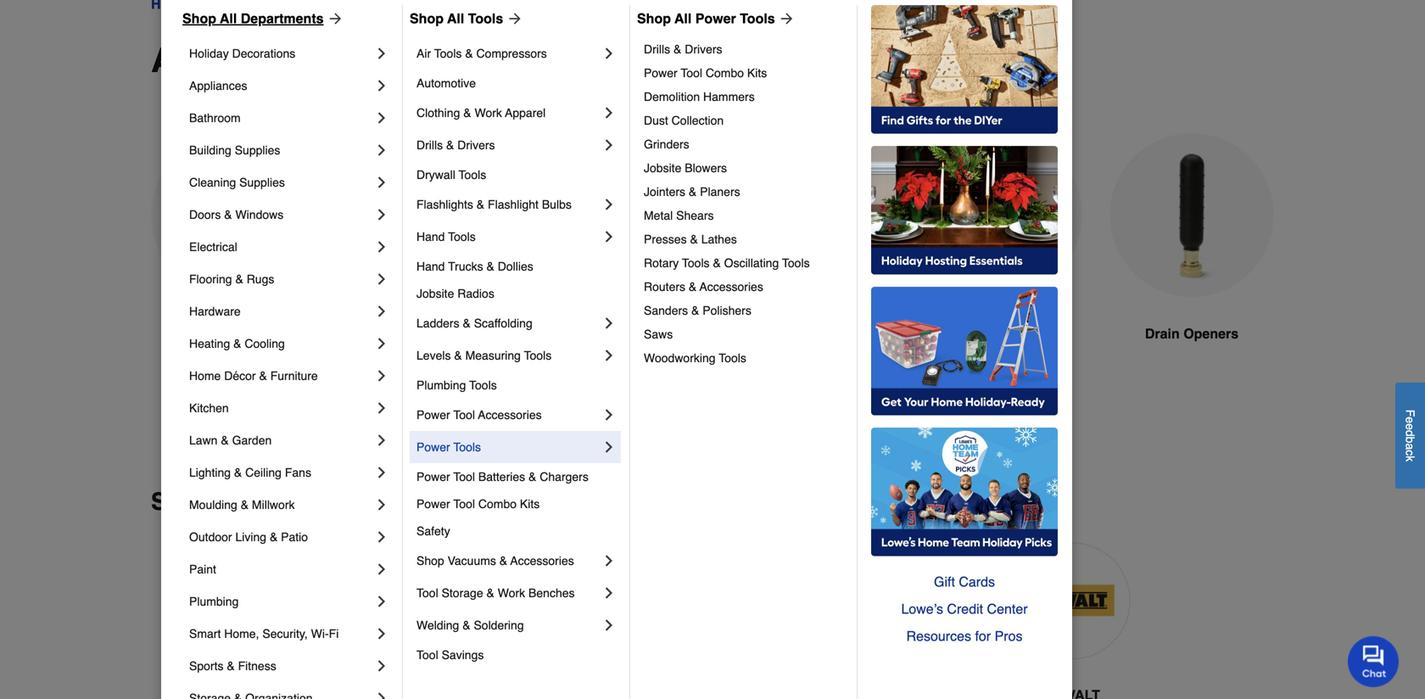 Task type: locate. For each thing, give the bounding box(es) containing it.
shop down lighting
[[151, 488, 210, 516]]

& right welding
[[463, 619, 471, 632]]

flashlights
[[417, 198, 473, 211]]

arrow right image
[[503, 10, 524, 27], [775, 10, 796, 27]]

a yellow jug of drano commercial line drain cleaner. image
[[535, 133, 699, 298]]

2 horizontal spatial shop
[[637, 11, 671, 26]]

3 shop from the left
[[637, 11, 671, 26]]

drills & drivers for the bottom drills & drivers link
[[417, 138, 495, 152]]

moulding & millwork
[[189, 498, 295, 512]]

1 horizontal spatial drills & drivers
[[644, 42, 723, 56]]

chargers
[[540, 470, 589, 484]]

routers
[[644, 280, 686, 294]]

chevron right image for lawn & garden
[[373, 432, 390, 449]]

drivers down clothing & work apparel
[[458, 138, 495, 152]]

1 e from the top
[[1404, 417, 1418, 423]]

shop all power tools
[[637, 11, 775, 26]]

korky logo. image
[[870, 543, 987, 659]]

& right batteries on the left of page
[[529, 470, 537, 484]]

0 vertical spatial plumbing
[[417, 378, 466, 392]]

a brass craft music wire machine auger. image
[[343, 133, 507, 298]]

power tool combo kits down batteries on the left of page
[[417, 497, 540, 511]]

moulding & millwork link
[[189, 489, 373, 521]]

& right sports
[[227, 659, 235, 673]]

& left the flashlight
[[477, 198, 485, 211]]

0 vertical spatial kits
[[748, 66, 767, 80]]

chevron right image for paint
[[373, 561, 390, 578]]

plumbing down levels at the left of page
[[417, 378, 466, 392]]

orange drain snakes. image
[[918, 133, 1083, 298]]

0 horizontal spatial jobsite
[[417, 287, 454, 300]]

f e e d b a c k
[[1404, 410, 1418, 462]]

power up hammers
[[696, 11, 736, 26]]

supplies for cleaning supplies
[[239, 176, 285, 189]]

heating & cooling link
[[189, 328, 373, 360]]

2 vertical spatial hand
[[191, 326, 225, 342]]

hand down hand tools
[[417, 260, 445, 273]]

2 vertical spatial accessories
[[511, 554, 574, 568]]

0 horizontal spatial combo
[[479, 497, 517, 511]]

power tools
[[417, 440, 481, 454]]

plumbing up "smart"
[[189, 595, 239, 608]]

appliances
[[189, 79, 247, 93]]

tools
[[468, 11, 503, 26], [740, 11, 775, 26], [434, 47, 462, 60], [459, 168, 486, 182], [448, 230, 476, 244], [682, 256, 710, 270], [782, 256, 810, 270], [524, 349, 552, 362], [719, 351, 747, 365], [469, 378, 497, 392], [454, 440, 481, 454]]

0 vertical spatial jobsite
[[644, 161, 682, 175]]

plumbing
[[417, 378, 466, 392], [189, 595, 239, 608]]

machine augers
[[373, 326, 477, 342]]

demolition hammers
[[644, 90, 755, 104]]

1 vertical spatial drivers
[[458, 138, 495, 152]]

2 e from the top
[[1404, 423, 1418, 430]]

rotary
[[644, 256, 679, 270]]

flashlights & flashlight bulbs link
[[417, 188, 601, 221]]

shears
[[676, 209, 714, 222]]

0 horizontal spatial all
[[220, 11, 237, 26]]

jobsite up ladders
[[417, 287, 454, 300]]

shop for shop by brand
[[151, 488, 210, 516]]

1 vertical spatial power tool combo kits link
[[417, 491, 618, 518]]

hand trucks & dollies
[[417, 260, 534, 273]]

power tool combo kits link up hammers
[[644, 61, 845, 85]]

tool down plumbing tools
[[454, 408, 475, 422]]

jobsite radios
[[417, 287, 495, 300]]

1 vertical spatial combo
[[479, 497, 517, 511]]

kits up demolition hammers link
[[748, 66, 767, 80]]

automotive link
[[417, 70, 618, 97]]

power tool combo kits link down power tool batteries & chargers
[[417, 491, 618, 518]]

augers for hand augers
[[229, 326, 275, 342]]

& right doors
[[224, 208, 232, 221]]

hand inside hand augers link
[[191, 326, 225, 342]]

hand inside hand tools link
[[417, 230, 445, 244]]

shop all power tools link
[[637, 8, 796, 29]]

1 arrow right image from the left
[[503, 10, 524, 27]]

drivers down "shop all power tools"
[[685, 42, 723, 56]]

cobra logo. image
[[583, 543, 699, 659]]

0 vertical spatial drivers
[[685, 42, 723, 56]]

0 horizontal spatial augers
[[229, 326, 275, 342]]

1 vertical spatial jobsite
[[417, 287, 454, 300]]

drain inside drain cleaners & chemicals
[[562, 326, 597, 342]]

drills & drivers link
[[644, 37, 845, 61], [417, 129, 601, 161]]

security,
[[263, 627, 308, 641]]

drills for the bottom drills & drivers link
[[417, 138, 443, 152]]

1 vertical spatial kits
[[520, 497, 540, 511]]

tools right oscillating
[[782, 256, 810, 270]]

shop vacuums & accessories link
[[417, 545, 601, 577]]

levels & measuring tools link
[[417, 339, 601, 372]]

0 horizontal spatial arrow right image
[[503, 10, 524, 27]]

tools up air tools & compressors
[[468, 11, 503, 26]]

0 horizontal spatial openers
[[572, 41, 709, 80]]

1 augers from the left
[[229, 326, 275, 342]]

gift cards
[[934, 574, 995, 590]]

drain openers link
[[1110, 133, 1275, 385]]

tool down the power tools
[[454, 470, 475, 484]]

accessories up polishers
[[700, 280, 764, 294]]

accessories for power tool accessories
[[478, 408, 542, 422]]

find gifts for the diyer. image
[[872, 5, 1058, 134]]

& down sanders
[[662, 326, 672, 342]]

1 vertical spatial drills
[[417, 138, 443, 152]]

1 horizontal spatial drills
[[644, 42, 671, 56]]

1 horizontal spatial drivers
[[685, 42, 723, 56]]

tools down presses & lathes on the top
[[682, 256, 710, 270]]

combo up hammers
[[706, 66, 744, 80]]

drills & drivers link down apparel
[[417, 129, 601, 161]]

accessories inside 'link'
[[700, 280, 764, 294]]

drills up drywall
[[417, 138, 443, 152]]

1 horizontal spatial plumbing
[[417, 378, 466, 392]]

1 vertical spatial drills & drivers
[[417, 138, 495, 152]]

1 horizontal spatial augers
[[431, 326, 477, 342]]

tool storage & work benches link
[[417, 577, 601, 609]]

work down shop vacuums & accessories link on the left of page
[[498, 586, 525, 600]]

a kobalt music wire drain hand auger. image
[[151, 133, 316, 298]]

power down power tool accessories
[[417, 440, 450, 454]]

tool up demolition hammers
[[681, 66, 703, 80]]

hand augers link
[[151, 133, 316, 385]]

holiday hosting essentials. image
[[872, 146, 1058, 275]]

0 vertical spatial supplies
[[235, 143, 280, 157]]

lowe's
[[902, 601, 944, 617]]

& down routers & accessories
[[692, 304, 700, 317]]

saws link
[[644, 322, 845, 346]]

building
[[189, 143, 232, 157]]

shop up holiday
[[182, 11, 216, 26]]

shop up air
[[410, 11, 444, 26]]

saws
[[644, 328, 673, 341]]

0 horizontal spatial plumbing
[[189, 595, 239, 608]]

tools down saws link
[[719, 351, 747, 365]]

f
[[1404, 410, 1418, 417]]

chevron right image for doors & windows
[[373, 206, 390, 223]]

0 horizontal spatial drills & drivers
[[417, 138, 495, 152]]

supplies up the cleaning supplies
[[235, 143, 280, 157]]

flashlight
[[488, 198, 539, 211]]

0 horizontal spatial shop
[[182, 11, 216, 26]]

for
[[975, 628, 991, 644]]

building supplies
[[189, 143, 280, 157]]

0 vertical spatial drills & drivers link
[[644, 37, 845, 61]]

chevron right image
[[373, 45, 390, 62], [601, 104, 618, 121], [601, 137, 618, 154], [373, 142, 390, 159], [601, 228, 618, 245], [373, 335, 390, 352], [373, 367, 390, 384], [601, 407, 618, 423], [601, 439, 618, 456], [373, 464, 390, 481], [373, 496, 390, 513], [373, 529, 390, 546], [373, 561, 390, 578], [373, 593, 390, 610], [601, 617, 618, 634]]

combo down batteries on the left of page
[[479, 497, 517, 511]]

sports
[[189, 659, 224, 673]]

0 vertical spatial work
[[475, 106, 502, 120]]

1 shop from the left
[[182, 11, 216, 26]]

jobsite for jobsite blowers
[[644, 161, 682, 175]]

shop for shop vacuums & accessories
[[417, 554, 444, 568]]

hand down hardware
[[191, 326, 225, 342]]

get your home holiday-ready. image
[[872, 287, 1058, 416]]

1 vertical spatial power tool combo kits
[[417, 497, 540, 511]]

arrow right image for shop all power tools
[[775, 10, 796, 27]]

tool savings link
[[417, 642, 618, 669]]

power tool accessories
[[417, 408, 542, 422]]

jobsite up jointers
[[644, 161, 682, 175]]

electrical link
[[189, 231, 373, 263]]

tool down power tool batteries & chargers
[[454, 497, 475, 511]]

drills up demolition
[[644, 42, 671, 56]]

cleaning
[[189, 176, 236, 189]]

power tool batteries & chargers link
[[417, 463, 618, 491]]

& right trucks
[[487, 260, 495, 273]]

lowe's home team holiday picks. image
[[872, 428, 1058, 557]]

chevron right image for heating & cooling
[[373, 335, 390, 352]]

1 vertical spatial openers
[[1184, 326, 1239, 342]]

& up drywall tools
[[446, 138, 454, 152]]

drivers
[[685, 42, 723, 56], [458, 138, 495, 152]]

drills & drivers down "shop all power tools"
[[644, 42, 723, 56]]

welding & soldering link
[[417, 609, 601, 642]]

kitchen
[[189, 401, 229, 415]]

air tools & compressors link
[[417, 37, 601, 70]]

1 vertical spatial shop
[[417, 554, 444, 568]]

1 horizontal spatial power tool combo kits
[[644, 66, 767, 80]]

0 vertical spatial drills
[[644, 42, 671, 56]]

chevron right image for clothing & work apparel
[[601, 104, 618, 121]]

hand
[[417, 230, 445, 244], [417, 260, 445, 273], [191, 326, 225, 342]]

routers & accessories
[[644, 280, 764, 294]]

0 vertical spatial accessories
[[700, 280, 764, 294]]

b
[[1404, 437, 1418, 443]]

hand down flashlights
[[417, 230, 445, 244]]

tool for power tool accessories link
[[454, 408, 475, 422]]

bulbs
[[542, 198, 572, 211]]

0 horizontal spatial drivers
[[458, 138, 495, 152]]

0 horizontal spatial kits
[[520, 497, 540, 511]]

& inside drain cleaners & chemicals
[[662, 326, 672, 342]]

e up d
[[1404, 417, 1418, 423]]

& down the shears
[[690, 233, 698, 246]]

supplies inside building supplies link
[[235, 143, 280, 157]]

vacuums
[[448, 554, 496, 568]]

lighting & ceiling fans
[[189, 466, 311, 479]]

0 vertical spatial hand
[[417, 230, 445, 244]]

hand for hand augers
[[191, 326, 225, 342]]

drain snakes
[[958, 326, 1044, 342]]

1 vertical spatial supplies
[[239, 176, 285, 189]]

accessories for routers & accessories
[[700, 280, 764, 294]]

benches
[[529, 586, 575, 600]]

radios
[[458, 287, 495, 300]]

tool down welding
[[417, 648, 438, 662]]

rugs
[[247, 272, 274, 286]]

plumbing tools link
[[417, 372, 618, 399]]

drywall tools link
[[417, 161, 618, 188]]

chevron right image for welding & soldering
[[601, 617, 618, 634]]

fans
[[285, 466, 311, 479]]

2 all from the left
[[447, 11, 464, 26]]

drywall tools
[[417, 168, 486, 182]]

& right ladders
[[463, 317, 471, 330]]

tools right drywall
[[459, 168, 486, 182]]

hand inside hand trucks & dollies link
[[417, 260, 445, 273]]

1 horizontal spatial arrow right image
[[775, 10, 796, 27]]

departments
[[241, 11, 324, 26]]

1 horizontal spatial shop
[[410, 11, 444, 26]]

chevron right image for holiday decorations
[[373, 45, 390, 62]]

2 shop from the left
[[410, 11, 444, 26]]

chevron right image for air tools & compressors
[[601, 45, 618, 62]]

accessories up benches
[[511, 554, 574, 568]]

& up sanders & polishers
[[689, 280, 697, 294]]

& left rugs
[[235, 272, 243, 286]]

1 horizontal spatial all
[[447, 11, 464, 26]]

1 horizontal spatial jobsite
[[644, 161, 682, 175]]

presses
[[644, 233, 687, 246]]

drills & drivers up drywall tools
[[417, 138, 495, 152]]

all for tools
[[447, 11, 464, 26]]

augers for machine augers
[[431, 326, 477, 342]]

0 vertical spatial drills & drivers
[[644, 42, 723, 56]]

1 all from the left
[[220, 11, 237, 26]]

0 vertical spatial power tool combo kits link
[[644, 61, 845, 85]]

bathroom
[[189, 111, 241, 125]]

drills for the right drills & drivers link
[[644, 42, 671, 56]]

3 all from the left
[[675, 11, 692, 26]]

kits up safety link on the bottom left of the page
[[520, 497, 540, 511]]

lowe's credit center link
[[872, 596, 1058, 623]]

tool inside power tool batteries & chargers link
[[454, 470, 475, 484]]

accessories down plumbing tools link
[[478, 408, 542, 422]]

0 vertical spatial openers
[[572, 41, 709, 80]]

chevron right image for shop vacuums & accessories
[[601, 552, 618, 569]]

jobsite for jobsite radios
[[417, 287, 454, 300]]

0 horizontal spatial shop
[[151, 488, 210, 516]]

2 augers from the left
[[431, 326, 477, 342]]

work
[[475, 106, 502, 120], [498, 586, 525, 600]]

1 horizontal spatial shop
[[417, 554, 444, 568]]

1 vertical spatial accessories
[[478, 408, 542, 422]]

0 horizontal spatial power tool combo kits link
[[417, 491, 618, 518]]

drills & drivers link down shop all power tools link
[[644, 37, 845, 61]]

chevron right image for lighting & ceiling fans
[[373, 464, 390, 481]]

shop up demolition
[[637, 11, 671, 26]]

zep logo. image
[[295, 543, 412, 659]]

dust
[[644, 114, 669, 127]]

tool inside power tool accessories link
[[454, 408, 475, 422]]

0 vertical spatial shop
[[151, 488, 210, 516]]

0 horizontal spatial drills
[[417, 138, 443, 152]]

supplies up windows
[[239, 176, 285, 189]]

& left millwork
[[241, 498, 249, 512]]

0 horizontal spatial power tool combo kits
[[417, 497, 540, 511]]

arrow right image inside shop all power tools link
[[775, 10, 796, 27]]

1 horizontal spatial openers
[[1184, 326, 1239, 342]]

lighting
[[189, 466, 231, 479]]

work left apparel
[[475, 106, 502, 120]]

all up demolition
[[675, 11, 692, 26]]

1 vertical spatial plumbing
[[189, 595, 239, 608]]

1 vertical spatial hand
[[417, 260, 445, 273]]

windows
[[235, 208, 284, 221]]

tool up welding
[[417, 586, 438, 600]]

arrow right image inside shop all tools link
[[503, 10, 524, 27]]

supplies inside "cleaning supplies" link
[[239, 176, 285, 189]]

sanders & polishers
[[644, 304, 752, 317]]

power tool combo kits up demolition hammers
[[644, 66, 767, 80]]

planers
[[700, 185, 741, 199]]

power tool combo kits link
[[644, 61, 845, 85], [417, 491, 618, 518]]

all up holiday decorations
[[220, 11, 237, 26]]

1 horizontal spatial combo
[[706, 66, 744, 80]]

chevron right image for hardware
[[373, 303, 390, 320]]

e up b
[[1404, 423, 1418, 430]]

2 horizontal spatial all
[[675, 11, 692, 26]]

0 vertical spatial power tool combo kits
[[644, 66, 767, 80]]

& left patio
[[270, 530, 278, 544]]

trucks
[[448, 260, 483, 273]]

jobsite blowers
[[644, 161, 727, 175]]

shop down safety
[[417, 554, 444, 568]]

2 arrow right image from the left
[[775, 10, 796, 27]]

gift cards link
[[872, 569, 1058, 596]]

chevron right image
[[601, 45, 618, 62], [373, 77, 390, 94], [373, 109, 390, 126], [373, 174, 390, 191], [601, 196, 618, 213], [373, 206, 390, 223], [373, 238, 390, 255], [373, 271, 390, 288], [373, 303, 390, 320], [601, 315, 618, 332], [601, 347, 618, 364], [373, 400, 390, 417], [373, 432, 390, 449], [601, 552, 618, 569], [601, 585, 618, 602], [373, 625, 390, 642], [373, 658, 390, 675], [373, 690, 390, 699]]

0 horizontal spatial drills & drivers link
[[417, 129, 601, 161]]

tools inside 'link'
[[459, 168, 486, 182]]

tools up plumbing tools link
[[524, 349, 552, 362]]

all up air tools & compressors
[[447, 11, 464, 26]]



Task type: describe. For each thing, give the bounding box(es) containing it.
measuring
[[466, 349, 521, 362]]

cards
[[959, 574, 995, 590]]

décor
[[224, 369, 256, 383]]

drain for drain cleaners & chemicals
[[562, 326, 597, 342]]

tools up demolition hammers link
[[740, 11, 775, 26]]

a black rubber plunger. image
[[726, 133, 891, 298]]

1 horizontal spatial power tool combo kits link
[[644, 61, 845, 85]]

moulding
[[189, 498, 237, 512]]

chevron right image for power tool accessories
[[601, 407, 618, 423]]

chevron right image for plumbing
[[373, 593, 390, 610]]

tool for power tool batteries & chargers link
[[454, 470, 475, 484]]

outdoor
[[189, 530, 232, 544]]

& right levels at the left of page
[[454, 349, 462, 362]]

& left ceiling
[[234, 466, 242, 479]]

chevron right image for flashlights & flashlight bulbs
[[601, 196, 618, 213]]

paint link
[[189, 553, 373, 586]]

apparel
[[505, 106, 546, 120]]

metal shears link
[[644, 204, 845, 227]]

dust collection link
[[644, 109, 845, 132]]

& inside 'link'
[[689, 280, 697, 294]]

supplies for building supplies
[[235, 143, 280, 157]]

dewalt logo. image
[[1014, 543, 1131, 659]]

tools down power tool accessories
[[454, 440, 481, 454]]

clothing & work apparel
[[417, 106, 546, 120]]

tool inside tool storage & work benches link
[[417, 586, 438, 600]]

shop for shop all power tools
[[637, 11, 671, 26]]

blowers
[[685, 161, 727, 175]]

tool savings
[[417, 648, 484, 662]]

chevron right image for cleaning supplies
[[373, 174, 390, 191]]

tool for the left power tool combo kits link
[[454, 497, 475, 511]]

power tool batteries & chargers
[[417, 470, 589, 484]]

0 vertical spatial combo
[[706, 66, 744, 80]]

hand for hand tools
[[417, 230, 445, 244]]

sports & fitness link
[[189, 650, 373, 682]]

tool inside tool savings link
[[417, 648, 438, 662]]

savings
[[442, 648, 484, 662]]

power up the power tools
[[417, 408, 450, 422]]

arrow right image for shop all tools
[[503, 10, 524, 27]]

augers, plungers & drain openers
[[151, 41, 709, 80]]

cleaners
[[601, 326, 658, 342]]

woodworking tools link
[[644, 346, 845, 370]]

levels & measuring tools
[[417, 349, 552, 362]]

resources
[[907, 628, 972, 644]]

safety link
[[417, 518, 618, 545]]

outdoor living & patio link
[[189, 521, 373, 553]]

hand for hand trucks & dollies
[[417, 260, 445, 273]]

electrical
[[189, 240, 237, 254]]

plumbing for plumbing
[[189, 595, 239, 608]]

oscillating
[[724, 256, 779, 270]]

& inside 'link'
[[235, 272, 243, 286]]

soldering
[[474, 619, 524, 632]]

chevron right image for home décor & furniture
[[373, 367, 390, 384]]

& right clothing
[[464, 106, 472, 120]]

demolition
[[644, 90, 700, 104]]

flooring
[[189, 272, 232, 286]]

drain for drain snakes
[[958, 326, 992, 342]]

collection
[[672, 114, 724, 127]]

arrow right image
[[324, 10, 344, 27]]

scaffolding
[[474, 317, 533, 330]]

living
[[235, 530, 267, 544]]

shop for shop all tools
[[410, 11, 444, 26]]

ladders & scaffolding link
[[417, 307, 601, 339]]

chevron right image for ladders & scaffolding
[[601, 315, 618, 332]]

drills & drivers for the right drills & drivers link
[[644, 42, 723, 56]]

chevron right image for flooring & rugs
[[373, 271, 390, 288]]

wi-
[[311, 627, 329, 641]]

& inside "link"
[[692, 304, 700, 317]]

1 horizontal spatial drills & drivers link
[[644, 37, 845, 61]]

chevron right image for moulding & millwork
[[373, 496, 390, 513]]

resources for pros link
[[872, 623, 1058, 650]]

plumbing tools
[[417, 378, 497, 392]]

power up safety
[[417, 497, 450, 511]]

clothing
[[417, 106, 460, 120]]

hardware
[[189, 305, 241, 318]]

all for power
[[675, 11, 692, 26]]

1 vertical spatial work
[[498, 586, 525, 600]]

pros
[[995, 628, 1023, 644]]

chevron right image for outdoor living & patio
[[373, 529, 390, 546]]

paint
[[189, 563, 216, 576]]

drain for drain openers
[[1146, 326, 1180, 342]]

chevron right image for bathroom
[[373, 109, 390, 126]]

sanders
[[644, 304, 688, 317]]

chevron right image for tool storage & work benches
[[601, 585, 618, 602]]

chemicals
[[583, 346, 651, 362]]

& down shop all tools link
[[465, 47, 473, 60]]

cooling
[[245, 337, 285, 350]]

power down the power tools
[[417, 470, 450, 484]]

tools right air
[[434, 47, 462, 60]]

chevron right image for sports & fitness
[[373, 658, 390, 675]]

lawn & garden
[[189, 434, 272, 447]]

1 horizontal spatial kits
[[748, 66, 767, 80]]

tool for the right power tool combo kits link
[[681, 66, 703, 80]]

rotary tools & oscillating tools link
[[644, 251, 845, 275]]

power tools link
[[417, 431, 601, 463]]

brasscraft logo. image
[[439, 543, 555, 659]]

lighting & ceiling fans link
[[189, 457, 373, 489]]

power up demolition
[[644, 66, 678, 80]]

chevron right image for power tools
[[601, 439, 618, 456]]

chevron right image for levels & measuring tools
[[601, 347, 618, 364]]

a cobra rubber bladder with brass fitting. image
[[1110, 133, 1275, 298]]

openers inside drain openers link
[[1184, 326, 1239, 342]]

& right vacuums at the bottom left of page
[[500, 554, 508, 568]]

& right the lawn
[[221, 434, 229, 447]]

chevron right image for drills & drivers
[[601, 137, 618, 154]]

all for departments
[[220, 11, 237, 26]]

& up the shears
[[689, 185, 697, 199]]

presses & lathes
[[644, 233, 737, 246]]

home,
[[224, 627, 259, 641]]

chevron right image for electrical
[[373, 238, 390, 255]]

drain snakes link
[[918, 133, 1083, 385]]

shop for shop all departments
[[182, 11, 216, 26]]

& down "shop all power tools"
[[674, 42, 682, 56]]

flooring & rugs link
[[189, 263, 373, 295]]

smart home, security, wi-fi
[[189, 627, 339, 641]]

garden
[[232, 434, 272, 447]]

jointers & planers
[[644, 185, 741, 199]]

shop all tools link
[[410, 8, 524, 29]]

chevron right image for appliances
[[373, 77, 390, 94]]

lowe's credit center
[[902, 601, 1028, 617]]

sports & fitness
[[189, 659, 276, 673]]

hand tools link
[[417, 221, 601, 253]]

& right décor on the left bottom
[[259, 369, 267, 383]]

& left cooling
[[233, 337, 241, 350]]

levels
[[417, 349, 451, 362]]

tool storage & work benches
[[417, 586, 575, 600]]

shop all departments
[[182, 11, 324, 26]]

heating & cooling
[[189, 337, 285, 350]]

power tool accessories link
[[417, 399, 601, 431]]

metal shears
[[644, 209, 714, 222]]

chevron right image for smart home, security, wi-fi
[[373, 625, 390, 642]]

& down lathes
[[713, 256, 721, 270]]

building supplies link
[[189, 134, 373, 166]]

plumbing link
[[189, 586, 373, 618]]

hammers
[[704, 90, 755, 104]]

drain cleaners & chemicals link
[[535, 133, 699, 405]]

smart
[[189, 627, 221, 641]]

chevron right image for hand tools
[[601, 228, 618, 245]]

chevron right image for kitchen
[[373, 400, 390, 417]]

plumbing for plumbing tools
[[417, 378, 466, 392]]

1 vertical spatial drills & drivers link
[[417, 129, 601, 161]]

tools down levels & measuring tools
[[469, 378, 497, 392]]

polishers
[[703, 304, 752, 317]]

lathes
[[702, 233, 737, 246]]

batteries
[[479, 470, 525, 484]]

fi
[[329, 627, 339, 641]]

holiday decorations
[[189, 47, 296, 60]]

chat invite button image
[[1349, 636, 1400, 687]]

clothing & work apparel link
[[417, 97, 601, 129]]

jointers
[[644, 185, 686, 199]]

plungers
[[287, 41, 432, 80]]

f e e d b a c k button
[[1396, 383, 1426, 489]]

chevron right image for building supplies
[[373, 142, 390, 159]]

metal
[[644, 209, 673, 222]]

& right 'storage'
[[487, 586, 495, 600]]

flashlights & flashlight bulbs
[[417, 198, 572, 211]]

& right air
[[442, 41, 466, 80]]

tools up trucks
[[448, 230, 476, 244]]

grinders
[[644, 137, 690, 151]]

drywall
[[417, 168, 456, 182]]



Task type: vqa. For each thing, say whether or not it's contained in the screenshot.
Flashlights on the left
yes



